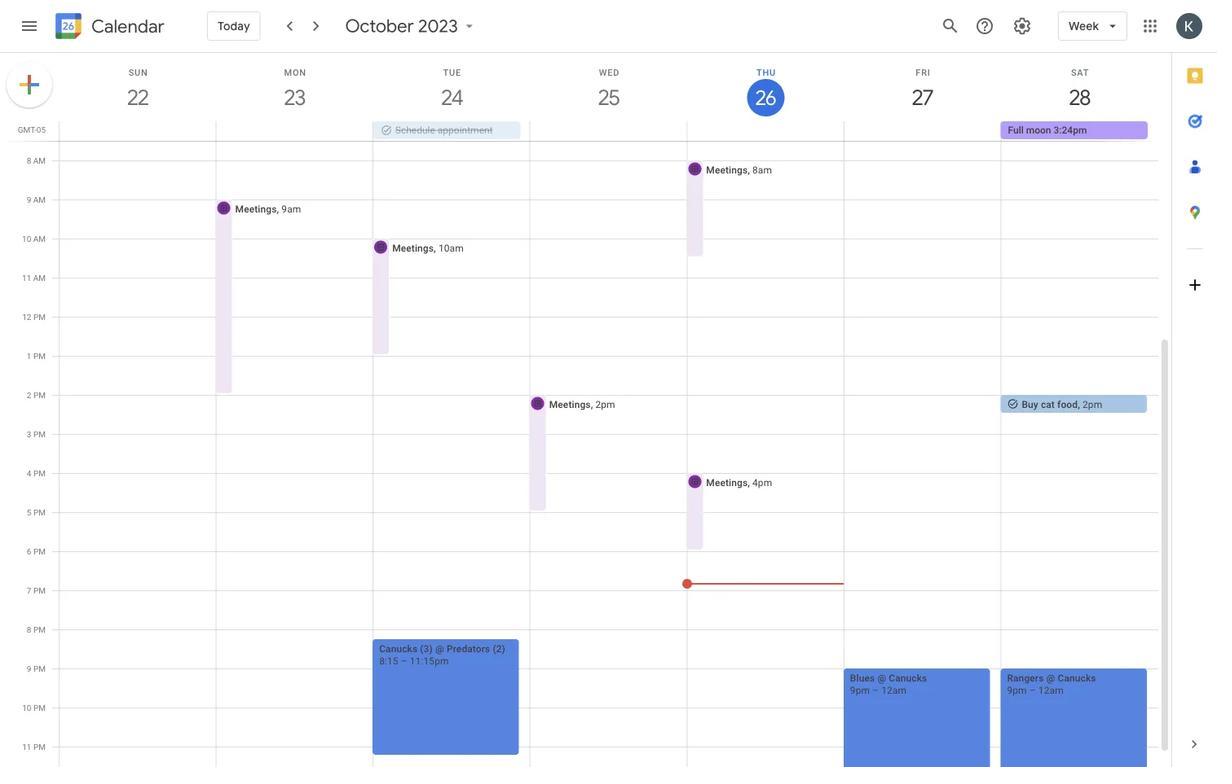 Task type: vqa. For each thing, say whether or not it's contained in the screenshot.


Task type: describe. For each thing, give the bounding box(es) containing it.
8 for 8 am
[[27, 156, 31, 165]]

wed
[[599, 67, 620, 77]]

canucks (3) @ predators (2) 8:15 – 11:15pm
[[379, 644, 505, 667]]

appointment
[[438, 125, 493, 136]]

3
[[27, 430, 31, 439]]

am for 8 am
[[33, 156, 46, 165]]

28
[[1068, 84, 1089, 111]]

4 cell from the left
[[687, 121, 844, 141]]

thu
[[756, 67, 776, 77]]

am for 11 am
[[33, 273, 46, 283]]

2023
[[418, 15, 458, 37]]

12am for rangers
[[1038, 685, 1064, 697]]

26
[[755, 85, 775, 110]]

october
[[345, 15, 414, 37]]

, for 8am
[[748, 164, 750, 176]]

calendar heading
[[88, 15, 165, 38]]

9pm for blues @ canucks 9pm – 12am
[[850, 685, 870, 697]]

11:15pm
[[410, 656, 449, 667]]

@ for rangers @ canucks 9pm – 12am
[[1046, 673, 1055, 684]]

24 link
[[433, 79, 471, 117]]

canucks for rangers @ canucks
[[1058, 673, 1096, 684]]

25 link
[[590, 79, 628, 117]]

4
[[27, 469, 31, 479]]

9pm for rangers @ canucks 9pm – 12am
[[1007, 685, 1027, 697]]

schedule appointment
[[395, 125, 493, 136]]

october 2023
[[345, 15, 458, 37]]

schedule
[[395, 125, 435, 136]]

@ for blues @ canucks 9pm – 12am
[[877, 673, 886, 684]]

2
[[27, 390, 31, 400]]

8 for 8 pm
[[27, 625, 31, 635]]

7
[[27, 586, 31, 596]]

full
[[1008, 125, 1024, 136]]

am for 9 am
[[33, 195, 46, 205]]

23
[[283, 84, 305, 111]]

– inside canucks (3) @ predators (2) 8:15 – 11:15pm
[[401, 656, 407, 667]]

6 pm
[[27, 547, 46, 557]]

cat
[[1041, 399, 1055, 410]]

, for 4pm
[[748, 477, 750, 489]]

meetings for meetings , 8am
[[706, 164, 748, 176]]

26 link
[[747, 79, 785, 117]]

sun 22
[[126, 67, 148, 111]]

meetings for meetings , 9am
[[235, 203, 277, 215]]

gmt-05
[[18, 125, 46, 135]]

pm for 5 pm
[[33, 508, 46, 518]]

pm for 6 pm
[[33, 547, 46, 557]]

@ inside canucks (3) @ predators (2) 8:15 – 11:15pm
[[435, 644, 444, 655]]

food
[[1057, 399, 1078, 410]]

moon
[[1026, 125, 1051, 136]]

canucks for blues @ canucks
[[889, 673, 927, 684]]

10 am
[[22, 234, 46, 244]]

main drawer image
[[20, 16, 39, 36]]

meetings , 4pm
[[706, 477, 772, 489]]

28 link
[[1061, 79, 1099, 117]]

fri
[[916, 67, 931, 77]]

3 pm
[[27, 430, 46, 439]]

full moon 3:24pm
[[1008, 125, 1087, 136]]

thu 26
[[755, 67, 776, 110]]

9am
[[281, 203, 301, 215]]

24
[[440, 84, 461, 111]]

schedule appointment button
[[373, 121, 520, 139]]

7 pm
[[27, 586, 46, 596]]

pm for 10 pm
[[33, 704, 46, 713]]

4 pm
[[27, 469, 46, 479]]

9 pm
[[27, 664, 46, 674]]

27 link
[[904, 79, 942, 117]]

rangers
[[1007, 673, 1044, 684]]

9 am
[[27, 195, 46, 205]]

blues
[[850, 673, 875, 684]]

(3)
[[420, 644, 433, 655]]

23 link
[[276, 79, 314, 117]]

calendar
[[91, 15, 165, 38]]

gmt-
[[18, 125, 36, 135]]

mon 23
[[283, 67, 306, 111]]

10 pm
[[22, 704, 46, 713]]

8 am
[[27, 156, 46, 165]]

22 link
[[119, 79, 157, 117]]

5 cell from the left
[[844, 121, 1001, 141]]

11 am
[[22, 273, 46, 283]]

10 for 10 am
[[22, 234, 31, 244]]

wed 25
[[597, 67, 620, 111]]



Task type: locate. For each thing, give the bounding box(es) containing it.
pm right 12
[[33, 312, 46, 322]]

0 vertical spatial 11
[[22, 273, 31, 283]]

8:15
[[379, 656, 398, 667]]

05
[[36, 125, 46, 135]]

pm for 11 pm
[[33, 743, 46, 752]]

predators
[[447, 644, 490, 655]]

1 9 from the top
[[27, 195, 31, 205]]

9pm down blues
[[850, 685, 870, 697]]

10 for 10 pm
[[22, 704, 31, 713]]

10 pm from the top
[[33, 664, 46, 674]]

1 horizontal spatial 12am
[[1038, 685, 1064, 697]]

2 11 from the top
[[22, 743, 31, 752]]

9 for 9 pm
[[27, 664, 31, 674]]

11 down the 10 pm
[[22, 743, 31, 752]]

3 am from the top
[[33, 234, 46, 244]]

pm right 4 at the left bottom
[[33, 469, 46, 479]]

canucks right rangers
[[1058, 673, 1096, 684]]

1 pm
[[27, 351, 46, 361]]

meetings for meetings , 4pm
[[706, 477, 748, 489]]

10am
[[438, 243, 464, 254]]

canucks up "8:15" at left bottom
[[379, 644, 418, 655]]

meetings , 9am
[[235, 203, 301, 215]]

9 for 9 am
[[27, 195, 31, 205]]

canucks
[[379, 644, 418, 655], [889, 673, 927, 684], [1058, 673, 1096, 684]]

buy cat food , 2pm
[[1022, 399, 1102, 410]]

am for 10 am
[[33, 234, 46, 244]]

row containing schedule appointment
[[52, 121, 1171, 141]]

22
[[126, 84, 148, 111]]

0 horizontal spatial 12am
[[881, 685, 907, 697]]

2 12am from the left
[[1038, 685, 1064, 697]]

0 vertical spatial 9
[[27, 195, 31, 205]]

tab list
[[1172, 53, 1217, 722]]

11 pm from the top
[[33, 704, 46, 713]]

9 pm from the top
[[33, 625, 46, 635]]

row
[[52, 121, 1171, 141]]

– right "8:15" at left bottom
[[401, 656, 407, 667]]

grid containing 22
[[0, 53, 1171, 768]]

full moon 3:24pm button
[[1001, 121, 1148, 139]]

@ inside blues @ canucks 9pm – 12am
[[877, 673, 886, 684]]

mon
[[284, 67, 306, 77]]

today
[[218, 19, 250, 33]]

@ right (3)
[[435, 644, 444, 655]]

8
[[27, 156, 31, 165], [27, 625, 31, 635]]

meetings , 8am
[[706, 164, 772, 176]]

meetings for meetings , 2pm
[[549, 399, 591, 410]]

am down 9 am
[[33, 234, 46, 244]]

pm for 9 pm
[[33, 664, 46, 674]]

pm for 2 pm
[[33, 390, 46, 400]]

11
[[22, 273, 31, 283], [22, 743, 31, 752]]

,
[[748, 164, 750, 176], [277, 203, 279, 215], [434, 243, 436, 254], [591, 399, 593, 410], [1078, 399, 1080, 410], [748, 477, 750, 489]]

cell down 25 link
[[530, 121, 687, 141]]

4 pm from the top
[[33, 430, 46, 439]]

1 12am from the left
[[881, 685, 907, 697]]

buy
[[1022, 399, 1038, 410]]

– inside the rangers @ canucks 9pm – 12am
[[1029, 685, 1036, 697]]

1 am from the top
[[33, 156, 46, 165]]

2 horizontal spatial –
[[1029, 685, 1036, 697]]

3:24pm
[[1054, 125, 1087, 136]]

5 pm
[[27, 508, 46, 518]]

canucks inside canucks (3) @ predators (2) 8:15 – 11:15pm
[[379, 644, 418, 655]]

1 9pm from the left
[[850, 685, 870, 697]]

, for 2pm
[[591, 399, 593, 410]]

@
[[435, 644, 444, 655], [877, 673, 886, 684], [1046, 673, 1055, 684]]

10
[[22, 234, 31, 244], [22, 704, 31, 713]]

9pm down rangers
[[1007, 685, 1027, 697]]

am
[[33, 156, 46, 165], [33, 195, 46, 205], [33, 234, 46, 244], [33, 273, 46, 283]]

10 up 11 pm
[[22, 704, 31, 713]]

2 horizontal spatial canucks
[[1058, 673, 1096, 684]]

calendar element
[[52, 10, 165, 46]]

cell
[[60, 121, 216, 141], [216, 121, 373, 141], [530, 121, 687, 141], [687, 121, 844, 141], [844, 121, 1001, 141]]

10 up 11 am
[[22, 234, 31, 244]]

11 for 11 pm
[[22, 743, 31, 752]]

4 am from the top
[[33, 273, 46, 283]]

4pm
[[752, 477, 772, 489]]

tue 24
[[440, 67, 461, 111]]

1 8 from the top
[[27, 156, 31, 165]]

5 pm from the top
[[33, 469, 46, 479]]

8 pm from the top
[[33, 586, 46, 596]]

sat 28
[[1068, 67, 1089, 111]]

rangers @ canucks 9pm – 12am
[[1007, 673, 1096, 697]]

pm up 9 pm
[[33, 625, 46, 635]]

row inside grid
[[52, 121, 1171, 141]]

12
[[22, 312, 31, 322]]

8am
[[752, 164, 772, 176]]

week button
[[1058, 7, 1127, 46]]

– for blues @ canucks 9pm – 12am
[[872, 685, 879, 697]]

– for rangers @ canucks 9pm – 12am
[[1029, 685, 1036, 697]]

, for 10am
[[434, 243, 436, 254]]

2 9pm from the left
[[1007, 685, 1027, 697]]

5
[[27, 508, 31, 518]]

1 horizontal spatial –
[[872, 685, 879, 697]]

0 horizontal spatial 2pm
[[595, 399, 615, 410]]

, for 9am
[[277, 203, 279, 215]]

cell down '26'
[[687, 121, 844, 141]]

1 horizontal spatial @
[[877, 673, 886, 684]]

1
[[27, 351, 31, 361]]

11 for 11 am
[[22, 273, 31, 283]]

pm for 3 pm
[[33, 430, 46, 439]]

12am
[[881, 685, 907, 697], [1038, 685, 1064, 697]]

3 cell from the left
[[530, 121, 687, 141]]

cell down 22 link
[[60, 121, 216, 141]]

@ right blues
[[877, 673, 886, 684]]

6 pm from the top
[[33, 508, 46, 518]]

12am inside blues @ canucks 9pm – 12am
[[881, 685, 907, 697]]

9 up the 10 pm
[[27, 664, 31, 674]]

1 11 from the top
[[22, 273, 31, 283]]

pm for 4 pm
[[33, 469, 46, 479]]

@ inside the rangers @ canucks 9pm – 12am
[[1046, 673, 1055, 684]]

0 horizontal spatial 9pm
[[850, 685, 870, 697]]

pm right 1
[[33, 351, 46, 361]]

blues @ canucks 9pm – 12am
[[850, 673, 927, 697]]

1 horizontal spatial 9pm
[[1007, 685, 1027, 697]]

pm for 8 pm
[[33, 625, 46, 635]]

canucks right blues
[[889, 673, 927, 684]]

25
[[597, 84, 618, 111]]

today button
[[207, 7, 261, 46]]

– down blues
[[872, 685, 879, 697]]

am down 8 am
[[33, 195, 46, 205]]

pm down 8 pm
[[33, 664, 46, 674]]

meetings , 2pm
[[549, 399, 615, 410]]

october 2023 button
[[339, 15, 484, 37]]

0 horizontal spatial @
[[435, 644, 444, 655]]

meetings for meetings , 10am
[[392, 243, 434, 254]]

0 horizontal spatial –
[[401, 656, 407, 667]]

12am inside the rangers @ canucks 9pm – 12am
[[1038, 685, 1064, 697]]

(2)
[[493, 644, 505, 655]]

9
[[27, 195, 31, 205], [27, 664, 31, 674]]

2 cell from the left
[[216, 121, 373, 141]]

@ right rangers
[[1046, 673, 1055, 684]]

8 down 7
[[27, 625, 31, 635]]

12 pm
[[22, 312, 46, 322]]

fri 27
[[911, 67, 932, 111]]

9pm inside the rangers @ canucks 9pm – 12am
[[1007, 685, 1027, 697]]

am down 05 on the left of the page
[[33, 156, 46, 165]]

pm right 5
[[33, 508, 46, 518]]

cell down 27 link
[[844, 121, 1001, 141]]

1 2pm from the left
[[595, 399, 615, 410]]

11 pm
[[22, 743, 46, 752]]

pm down 9 pm
[[33, 704, 46, 713]]

2 8 from the top
[[27, 625, 31, 635]]

6
[[27, 547, 31, 557]]

canucks inside blues @ canucks 9pm – 12am
[[889, 673, 927, 684]]

settings menu image
[[1013, 16, 1032, 36]]

2 am from the top
[[33, 195, 46, 205]]

7 pm from the top
[[33, 547, 46, 557]]

9pm
[[850, 685, 870, 697], [1007, 685, 1027, 697]]

2 9 from the top
[[27, 664, 31, 674]]

8 pm
[[27, 625, 46, 635]]

1 vertical spatial 8
[[27, 625, 31, 635]]

8 down gmt-
[[27, 156, 31, 165]]

sat
[[1071, 67, 1089, 77]]

pm down the 10 pm
[[33, 743, 46, 752]]

– inside blues @ canucks 9pm – 12am
[[872, 685, 879, 697]]

pm for 7 pm
[[33, 586, 46, 596]]

2 horizontal spatial @
[[1046, 673, 1055, 684]]

2 10 from the top
[[22, 704, 31, 713]]

1 horizontal spatial 2pm
[[1083, 399, 1102, 410]]

2 pm
[[27, 390, 46, 400]]

–
[[401, 656, 407, 667], [872, 685, 879, 697], [1029, 685, 1036, 697]]

1 vertical spatial 11
[[22, 743, 31, 752]]

pm for 1 pm
[[33, 351, 46, 361]]

0 vertical spatial 10
[[22, 234, 31, 244]]

week
[[1069, 19, 1099, 33]]

27
[[911, 84, 932, 111]]

pm right 3
[[33, 430, 46, 439]]

1 vertical spatial 10
[[22, 704, 31, 713]]

canucks inside the rangers @ canucks 9pm – 12am
[[1058, 673, 1096, 684]]

12am for blues
[[881, 685, 907, 697]]

pm right 7
[[33, 586, 46, 596]]

am up 12 pm at the left top of page
[[33, 273, 46, 283]]

grid
[[0, 53, 1171, 768]]

cell down 23 link
[[216, 121, 373, 141]]

pm for 12 pm
[[33, 312, 46, 322]]

3 pm from the top
[[33, 390, 46, 400]]

sun
[[129, 67, 148, 77]]

1 horizontal spatial canucks
[[889, 673, 927, 684]]

– down rangers
[[1029, 685, 1036, 697]]

2 pm from the top
[[33, 351, 46, 361]]

1 pm from the top
[[33, 312, 46, 322]]

meetings , 10am
[[392, 243, 464, 254]]

pm right "6"
[[33, 547, 46, 557]]

11 up 12
[[22, 273, 31, 283]]

2pm
[[595, 399, 615, 410], [1083, 399, 1102, 410]]

0 vertical spatial 8
[[27, 156, 31, 165]]

9pm inside blues @ canucks 9pm – 12am
[[850, 685, 870, 697]]

0 horizontal spatial canucks
[[379, 644, 418, 655]]

meetings
[[706, 164, 748, 176], [235, 203, 277, 215], [392, 243, 434, 254], [549, 399, 591, 410], [706, 477, 748, 489]]

1 10 from the top
[[22, 234, 31, 244]]

1 vertical spatial 9
[[27, 664, 31, 674]]

pm right 2
[[33, 390, 46, 400]]

tue
[[443, 67, 461, 77]]

1 cell from the left
[[60, 121, 216, 141]]

pm
[[33, 312, 46, 322], [33, 351, 46, 361], [33, 390, 46, 400], [33, 430, 46, 439], [33, 469, 46, 479], [33, 508, 46, 518], [33, 547, 46, 557], [33, 586, 46, 596], [33, 625, 46, 635], [33, 664, 46, 674], [33, 704, 46, 713], [33, 743, 46, 752]]

2 2pm from the left
[[1083, 399, 1102, 410]]

12 pm from the top
[[33, 743, 46, 752]]

9 up 10 am
[[27, 195, 31, 205]]



